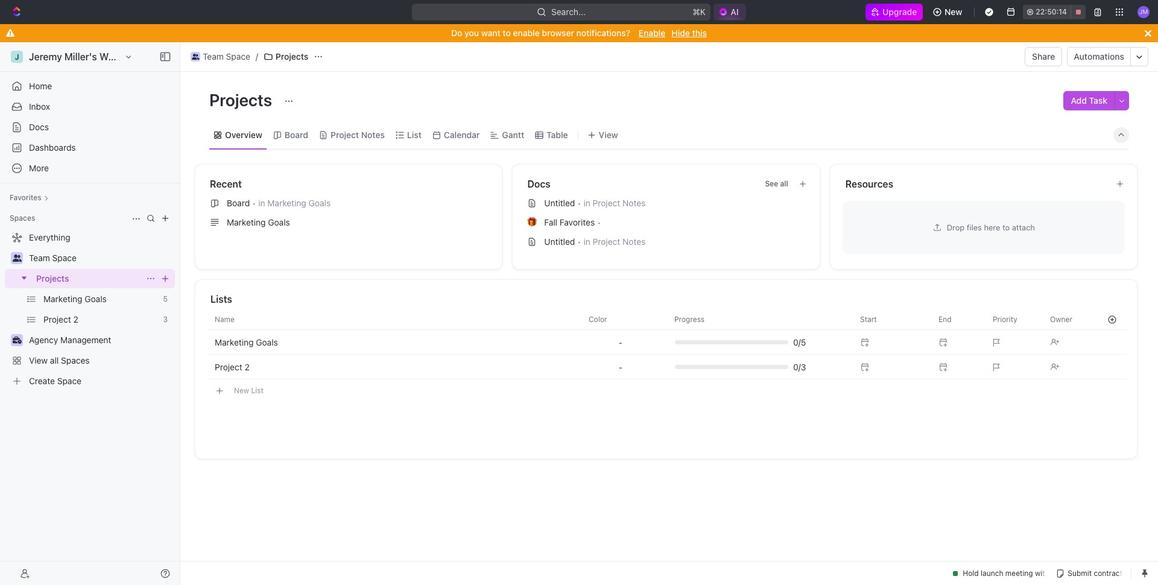 Task type: describe. For each thing, give the bounding box(es) containing it.
jm
[[1140, 8, 1148, 15]]

see all button
[[761, 177, 793, 191]]

priority button
[[986, 310, 1043, 329]]

end
[[939, 315, 952, 324]]

create space
[[29, 376, 81, 386]]

agency management
[[29, 335, 111, 345]]

table link
[[544, 126, 568, 143]]

1 horizontal spatial spaces
[[61, 355, 90, 366]]

1 horizontal spatial project 2 link
[[208, 355, 582, 379]]

see all
[[765, 179, 788, 188]]

ai
[[731, 7, 739, 17]]

task
[[1090, 95, 1108, 106]]

docs link
[[5, 118, 175, 137]]

home
[[29, 81, 52, 91]]

project 2 for left the project 2 link
[[43, 314, 78, 325]]

project notes
[[331, 129, 385, 140]]

search...
[[552, 7, 586, 17]]

view all spaces link
[[5, 351, 173, 371]]

gantt
[[502, 129, 524, 140]]

table
[[547, 129, 568, 140]]

jeremy
[[29, 51, 62, 62]]

j
[[15, 52, 19, 61]]

1 horizontal spatial team space
[[203, 51, 250, 62]]

1 vertical spatial favorites
[[560, 217, 595, 227]]

🎁
[[528, 218, 537, 227]]

favorites button
[[5, 191, 54, 205]]

add
[[1071, 95, 1087, 106]]

name
[[215, 315, 235, 324]]

agency management link
[[29, 331, 173, 350]]

dropdown menu image for 0/3
[[619, 362, 623, 372]]

project for left the project 2 link
[[43, 314, 71, 325]]

priority
[[993, 315, 1018, 324]]

list link
[[405, 126, 422, 143]]

0 vertical spatial projects
[[276, 51, 309, 62]]

⌘k
[[693, 7, 706, 17]]

browser
[[542, 28, 574, 38]]

here
[[984, 222, 1001, 232]]

color button
[[582, 310, 660, 329]]

view for view all spaces
[[29, 355, 48, 366]]

lists
[[211, 294, 232, 305]]

22:50:14
[[1036, 7, 1067, 16]]

1 vertical spatial notes
[[623, 198, 646, 208]]

view button
[[583, 126, 623, 143]]

goals inside sidebar navigation
[[85, 294, 107, 304]]

0/3
[[794, 362, 806, 372]]

automations
[[1074, 51, 1125, 62]]

team inside sidebar navigation
[[29, 253, 50, 263]]

hide
[[672, 28, 690, 38]]

gantt link
[[500, 126, 524, 143]]

0 vertical spatial marketing goals link
[[205, 213, 497, 232]]

1 vertical spatial docs
[[528, 179, 551, 189]]

projects link inside sidebar navigation
[[36, 269, 141, 288]]

create space link
[[5, 372, 173, 391]]

share
[[1033, 51, 1056, 62]]

sidebar navigation
[[0, 42, 183, 585]]

do you want to enable browser notifications? enable hide this
[[451, 28, 707, 38]]

jeremy miller's workspace
[[29, 51, 149, 62]]

new for new list
[[234, 386, 249, 395]]

new list
[[234, 386, 264, 395]]

want
[[481, 28, 501, 38]]

• inside 'fall favorites •'
[[598, 218, 601, 227]]

0 vertical spatial space
[[226, 51, 250, 62]]

inbox
[[29, 101, 50, 112]]

share button
[[1025, 47, 1063, 66]]

dropdown menu image for 0/5
[[619, 338, 623, 347]]

view button
[[583, 121, 623, 149]]

favorites inside button
[[10, 193, 41, 202]]

2 vertical spatial space
[[57, 376, 81, 386]]

start button
[[853, 310, 932, 329]]

0 vertical spatial marketing goals
[[227, 217, 290, 227]]

home link
[[5, 77, 175, 96]]

tree inside sidebar navigation
[[5, 228, 175, 391]]

view all spaces
[[29, 355, 90, 366]]

progress button
[[667, 310, 846, 329]]

new button
[[928, 2, 970, 22]]

enable
[[513, 28, 540, 38]]

2 untitled • in project notes from the top
[[544, 237, 646, 247]]

notes inside project notes link
[[361, 129, 385, 140]]

0 horizontal spatial spaces
[[10, 214, 35, 223]]

attach
[[1012, 222, 1035, 232]]

22:50:14 button
[[1024, 5, 1086, 19]]

files
[[967, 222, 982, 232]]

do
[[451, 28, 462, 38]]

2 vertical spatial marketing goals link
[[208, 331, 582, 354]]

0 vertical spatial user group image
[[192, 54, 199, 60]]

recent
[[210, 179, 242, 189]]

overview link
[[223, 126, 262, 143]]

color
[[589, 315, 607, 324]]

1 horizontal spatial list
[[407, 129, 422, 140]]

everything link
[[5, 228, 173, 247]]

owner button
[[1043, 310, 1098, 329]]

project notes link
[[328, 126, 385, 143]]

new for new
[[945, 7, 963, 17]]

business time image
[[12, 337, 21, 344]]

project for rightmost the project 2 link
[[215, 362, 242, 372]]

automations button
[[1068, 48, 1131, 66]]

add task
[[1071, 95, 1108, 106]]

jeremy miller's workspace, , element
[[11, 51, 23, 63]]

1 vertical spatial projects
[[209, 90, 276, 110]]

you
[[465, 28, 479, 38]]



Task type: vqa. For each thing, say whether or not it's contained in the screenshot.
View in the button
yes



Task type: locate. For each thing, give the bounding box(es) containing it.
to right here
[[1003, 222, 1010, 232]]

notifications?
[[577, 28, 631, 38]]

list inside button
[[251, 386, 264, 395]]

team space
[[203, 51, 250, 62], [29, 253, 77, 263]]

1 horizontal spatial new
[[945, 7, 963, 17]]

project up agency management
[[43, 314, 71, 325]]

favorites
[[10, 193, 41, 202], [560, 217, 595, 227]]

team space left / on the left top of page
[[203, 51, 250, 62]]

0 horizontal spatial project 2
[[43, 314, 78, 325]]

1 vertical spatial board
[[227, 198, 250, 208]]

drop files here to attach
[[947, 222, 1035, 232]]

0 horizontal spatial all
[[50, 355, 59, 366]]

team
[[203, 51, 224, 62], [29, 253, 50, 263]]

1 horizontal spatial 2
[[245, 362, 250, 372]]

docs inside sidebar navigation
[[29, 122, 49, 132]]

0 vertical spatial view
[[599, 129, 618, 140]]

1 horizontal spatial docs
[[528, 179, 551, 189]]

see
[[765, 179, 779, 188]]

team space link
[[188, 49, 253, 64], [29, 249, 173, 268]]

0 vertical spatial project 2
[[43, 314, 78, 325]]

workspace
[[99, 51, 149, 62]]

1 horizontal spatial all
[[780, 179, 788, 188]]

0 vertical spatial project 2 link
[[43, 310, 158, 329]]

docs down inbox
[[29, 122, 49, 132]]

untitled • in project notes down 'fall favorites •'
[[544, 237, 646, 247]]

calendar link
[[442, 126, 480, 143]]

0 vertical spatial to
[[503, 28, 511, 38]]

team down everything
[[29, 253, 50, 263]]

0 vertical spatial projects link
[[261, 49, 312, 64]]

all inside 'tree'
[[50, 355, 59, 366]]

1 vertical spatial view
[[29, 355, 48, 366]]

1 dropdown menu image from the top
[[619, 338, 623, 347]]

projects inside sidebar navigation
[[36, 273, 69, 284]]

marketing inside sidebar navigation
[[43, 294, 82, 304]]

drop
[[947, 222, 965, 232]]

1 horizontal spatial board
[[285, 129, 308, 140]]

untitled • in project notes
[[544, 198, 646, 208], [544, 237, 646, 247]]

project for project notes link
[[331, 129, 359, 140]]

3
[[163, 315, 168, 324]]

1 vertical spatial untitled
[[544, 237, 575, 247]]

0 horizontal spatial list
[[251, 386, 264, 395]]

board • in marketing goals
[[227, 198, 331, 208]]

end button
[[932, 310, 986, 329]]

owner
[[1051, 315, 1073, 324]]

0 horizontal spatial new
[[234, 386, 249, 395]]

1 vertical spatial dropdown menu image
[[619, 362, 623, 372]]

2 for left the project 2 link
[[73, 314, 78, 325]]

marketing goals for bottommost marketing goals link
[[215, 337, 278, 347]]

docs
[[29, 122, 49, 132], [528, 179, 551, 189]]

1 vertical spatial marketing goals
[[43, 294, 107, 304]]

0 horizontal spatial docs
[[29, 122, 49, 132]]

view inside view all spaces link
[[29, 355, 48, 366]]

1 horizontal spatial favorites
[[560, 217, 595, 227]]

to for here
[[1003, 222, 1010, 232]]

0 vertical spatial team
[[203, 51, 224, 62]]

to right want
[[503, 28, 511, 38]]

5
[[163, 294, 168, 304]]

in
[[258, 198, 265, 208], [584, 198, 591, 208], [584, 237, 591, 247]]

1 horizontal spatial team
[[203, 51, 224, 62]]

upgrade link
[[866, 4, 923, 21]]

board for board
[[285, 129, 308, 140]]

1 horizontal spatial view
[[599, 129, 618, 140]]

0 vertical spatial board
[[285, 129, 308, 140]]

1 vertical spatial new
[[234, 386, 249, 395]]

1 vertical spatial team space
[[29, 253, 77, 263]]

untitled • in project notes up 'fall favorites •'
[[544, 198, 646, 208]]

•
[[252, 198, 256, 208], [578, 198, 581, 208], [598, 218, 601, 227], [578, 237, 581, 247]]

0 vertical spatial dropdown menu image
[[619, 338, 623, 347]]

0 horizontal spatial user group image
[[12, 255, 21, 262]]

untitled down fall
[[544, 237, 575, 247]]

project 2 inside sidebar navigation
[[43, 314, 78, 325]]

tree
[[5, 228, 175, 391]]

1 vertical spatial projects link
[[36, 269, 141, 288]]

enable
[[639, 28, 666, 38]]

projects right / on the left top of page
[[276, 51, 309, 62]]

management
[[60, 335, 111, 345]]

space down view all spaces
[[57, 376, 81, 386]]

board link
[[282, 126, 308, 143]]

space down everything
[[52, 253, 77, 263]]

spaces
[[10, 214, 35, 223], [61, 355, 90, 366]]

2 up agency management
[[73, 314, 78, 325]]

0 horizontal spatial team
[[29, 253, 50, 263]]

marketing goals
[[227, 217, 290, 227], [43, 294, 107, 304], [215, 337, 278, 347]]

progress
[[675, 315, 705, 324]]

1 vertical spatial marketing goals link
[[43, 290, 158, 309]]

project 2
[[43, 314, 78, 325], [215, 362, 250, 372]]

1 vertical spatial user group image
[[12, 255, 21, 262]]

everything
[[29, 232, 70, 243]]

favorites right fall
[[560, 217, 595, 227]]

1 horizontal spatial team space link
[[188, 49, 253, 64]]

1 vertical spatial list
[[251, 386, 264, 395]]

view up create
[[29, 355, 48, 366]]

board
[[285, 129, 308, 140], [227, 198, 250, 208]]

this
[[692, 28, 707, 38]]

start
[[860, 315, 877, 324]]

fall favorites •
[[544, 217, 601, 227]]

project 2 link down name button
[[208, 355, 582, 379]]

goals
[[309, 198, 331, 208], [268, 217, 290, 227], [85, 294, 107, 304], [256, 337, 278, 347]]

lists button
[[210, 292, 1124, 307]]

project
[[331, 129, 359, 140], [593, 198, 621, 208], [593, 237, 621, 247], [43, 314, 71, 325], [215, 362, 242, 372]]

add task button
[[1064, 91, 1115, 110]]

fall
[[544, 217, 558, 227]]

team space link down everything link
[[29, 249, 173, 268]]

favorites down 'more'
[[10, 193, 41, 202]]

1 vertical spatial project 2 link
[[208, 355, 582, 379]]

0 vertical spatial team space link
[[188, 49, 253, 64]]

1 vertical spatial project 2
[[215, 362, 250, 372]]

projects link down everything link
[[36, 269, 141, 288]]

marketing goals down board • in marketing goals
[[227, 217, 290, 227]]

team space inside sidebar navigation
[[29, 253, 77, 263]]

name button
[[208, 310, 582, 329]]

agency
[[29, 335, 58, 345]]

team space link left / on the left top of page
[[188, 49, 253, 64]]

0 vertical spatial notes
[[361, 129, 385, 140]]

1 horizontal spatial project 2
[[215, 362, 250, 372]]

0 horizontal spatial view
[[29, 355, 48, 366]]

• inside board • in marketing goals
[[252, 198, 256, 208]]

2
[[73, 314, 78, 325], [245, 362, 250, 372]]

new list button
[[208, 380, 1128, 401]]

projects up the overview
[[209, 90, 276, 110]]

marketing goals for the middle marketing goals link
[[43, 294, 107, 304]]

tree containing everything
[[5, 228, 175, 391]]

project 2 up agency management
[[43, 314, 78, 325]]

1 untitled from the top
[[544, 198, 575, 208]]

board down recent in the left top of the page
[[227, 198, 250, 208]]

1 horizontal spatial projects link
[[261, 49, 312, 64]]

2 vertical spatial notes
[[623, 237, 646, 247]]

create
[[29, 376, 55, 386]]

project 2 link up agency management link
[[43, 310, 158, 329]]

/
[[256, 51, 258, 62]]

spaces down favorites button
[[10, 214, 35, 223]]

marketing goals inside sidebar navigation
[[43, 294, 107, 304]]

board for board • in marketing goals
[[227, 198, 250, 208]]

1 untitled • in project notes from the top
[[544, 198, 646, 208]]

space left / on the left top of page
[[226, 51, 250, 62]]

0 vertical spatial all
[[780, 179, 788, 188]]

project right board link
[[331, 129, 359, 140]]

list
[[407, 129, 422, 140], [251, 386, 264, 395]]

project 2 for rightmost the project 2 link
[[215, 362, 250, 372]]

0 vertical spatial team space
[[203, 51, 250, 62]]

0 horizontal spatial favorites
[[10, 193, 41, 202]]

2 vertical spatial projects
[[36, 273, 69, 284]]

user group image
[[192, 54, 199, 60], [12, 255, 21, 262]]

marketing goals link
[[205, 213, 497, 232], [43, 290, 158, 309], [208, 331, 582, 354]]

calendar
[[444, 129, 480, 140]]

0 horizontal spatial 2
[[73, 314, 78, 325]]

team left / on the left top of page
[[203, 51, 224, 62]]

1 horizontal spatial user group image
[[192, 54, 199, 60]]

projects down everything
[[36, 273, 69, 284]]

1 vertical spatial team
[[29, 253, 50, 263]]

all up create space
[[50, 355, 59, 366]]

0 vertical spatial 2
[[73, 314, 78, 325]]

0 horizontal spatial team space link
[[29, 249, 173, 268]]

1 vertical spatial space
[[52, 253, 77, 263]]

all right see
[[780, 179, 788, 188]]

1 vertical spatial spaces
[[61, 355, 90, 366]]

view
[[599, 129, 618, 140], [29, 355, 48, 366]]

dashboards
[[29, 142, 76, 153]]

view for view
[[599, 129, 618, 140]]

team space down everything
[[29, 253, 77, 263]]

to for want
[[503, 28, 511, 38]]

all inside button
[[780, 179, 788, 188]]

0 vertical spatial new
[[945, 7, 963, 17]]

view inside view button
[[599, 129, 618, 140]]

user group image inside sidebar navigation
[[12, 255, 21, 262]]

upgrade
[[883, 7, 917, 17]]

0 vertical spatial untitled • in project notes
[[544, 198, 646, 208]]

0 vertical spatial favorites
[[10, 193, 41, 202]]

resources
[[846, 179, 894, 189]]

view right table
[[599, 129, 618, 140]]

0 vertical spatial docs
[[29, 122, 49, 132]]

overview
[[225, 129, 262, 140]]

more
[[29, 163, 49, 173]]

1 vertical spatial to
[[1003, 222, 1010, 232]]

2 inside sidebar navigation
[[73, 314, 78, 325]]

0 horizontal spatial team space
[[29, 253, 77, 263]]

dashboards link
[[5, 138, 175, 157]]

miller's
[[65, 51, 97, 62]]

0 vertical spatial untitled
[[544, 198, 575, 208]]

more button
[[5, 159, 175, 178]]

1 vertical spatial all
[[50, 355, 59, 366]]

0 vertical spatial spaces
[[10, 214, 35, 223]]

1 vertical spatial 2
[[245, 362, 250, 372]]

resources button
[[845, 177, 1107, 191]]

project inside sidebar navigation
[[43, 314, 71, 325]]

all for view
[[50, 355, 59, 366]]

projects
[[276, 51, 309, 62], [209, 90, 276, 110], [36, 273, 69, 284]]

0/5
[[794, 337, 806, 347]]

all for see
[[780, 179, 788, 188]]

board right the overview
[[285, 129, 308, 140]]

inbox link
[[5, 97, 175, 116]]

projects link right / on the left top of page
[[261, 49, 312, 64]]

1 vertical spatial untitled • in project notes
[[544, 237, 646, 247]]

untitled up fall
[[544, 198, 575, 208]]

0 horizontal spatial board
[[227, 198, 250, 208]]

marketing goals up agency management
[[43, 294, 107, 304]]

0 horizontal spatial project 2 link
[[43, 310, 158, 329]]

1 horizontal spatial to
[[1003, 222, 1010, 232]]

docs up 🎁
[[528, 179, 551, 189]]

jm button
[[1134, 2, 1154, 22]]

0 horizontal spatial to
[[503, 28, 511, 38]]

0 horizontal spatial projects link
[[36, 269, 141, 288]]

project 2 up the new list on the left bottom
[[215, 362, 250, 372]]

spaces down agency management
[[61, 355, 90, 366]]

2 dropdown menu image from the top
[[619, 362, 623, 372]]

marketing
[[268, 198, 306, 208], [227, 217, 266, 227], [43, 294, 82, 304], [215, 337, 254, 347]]

project down 'fall favorites •'
[[593, 237, 621, 247]]

dropdown menu image
[[619, 338, 623, 347], [619, 362, 623, 372]]

0 vertical spatial list
[[407, 129, 422, 140]]

2 vertical spatial marketing goals
[[215, 337, 278, 347]]

2 up the new list on the left bottom
[[245, 362, 250, 372]]

2 for rightmost the project 2 link
[[245, 362, 250, 372]]

notes
[[361, 129, 385, 140], [623, 198, 646, 208], [623, 237, 646, 247]]

project up 'fall favorites •'
[[593, 198, 621, 208]]

1 vertical spatial team space link
[[29, 249, 173, 268]]

marketing goals down name
[[215, 337, 278, 347]]

2 untitled from the top
[[544, 237, 575, 247]]

project up the new list on the left bottom
[[215, 362, 242, 372]]



